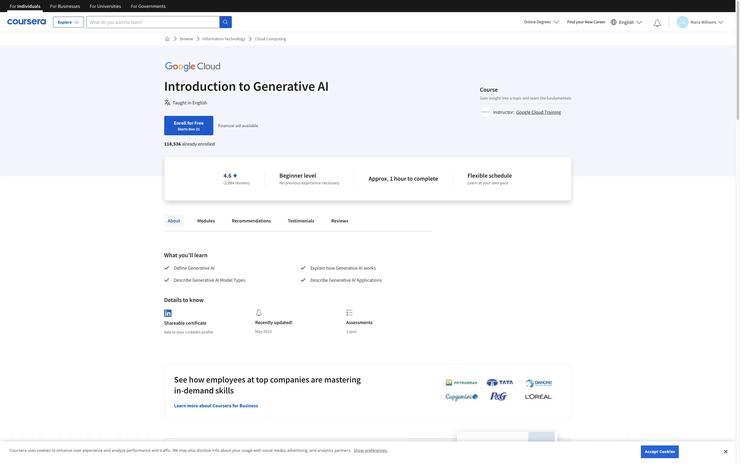 Task type: locate. For each thing, give the bounding box(es) containing it.
about link
[[164, 214, 184, 228]]

1 horizontal spatial learn
[[468, 180, 478, 186]]

aid
[[235, 123, 241, 129]]

0 horizontal spatial learn
[[194, 252, 208, 259]]

starts
[[178, 127, 188, 132]]

disclose
[[197, 448, 211, 454]]

1 horizontal spatial about
[[220, 448, 231, 454]]

0 horizontal spatial describe
[[174, 277, 191, 283]]

experience down level
[[302, 180, 321, 186]]

chat with us image
[[719, 447, 728, 456]]

learn more about coursera for business
[[174, 403, 258, 409]]

generative for describe generative ai model types
[[192, 277, 214, 283]]

at for your
[[478, 180, 482, 186]]

english right career
[[619, 19, 634, 25]]

0 vertical spatial learn
[[530, 95, 539, 101]]

previous
[[285, 180, 301, 186]]

cloud left computing
[[255, 36, 265, 42]]

1 horizontal spatial experience
[[302, 180, 321, 186]]

1 horizontal spatial learn
[[530, 95, 539, 101]]

a right earn
[[193, 449, 197, 460]]

about right info
[[220, 448, 231, 454]]

1 describe from the left
[[174, 277, 191, 283]]

google cloud image
[[164, 60, 221, 74]]

home image
[[165, 36, 170, 41]]

to for your
[[172, 330, 176, 335]]

your inside privacy alert dialog
[[232, 448, 241, 454]]

to for know
[[183, 296, 188, 304]]

english right in
[[192, 100, 207, 106]]

1 horizontal spatial 1
[[390, 175, 393, 182]]

experience inside beginner level no previous experience necessary
[[302, 180, 321, 186]]

add
[[164, 330, 171, 335]]

learn down the flexible
[[468, 180, 478, 186]]

topic
[[513, 95, 522, 101]]

learn up define generative ai
[[194, 252, 208, 259]]

privacy alert dialog
[[0, 442, 736, 464]]

0 vertical spatial english
[[619, 19, 634, 25]]

how inside see how employees at top companies are mastering in-demand skills
[[189, 375, 205, 385]]

0 vertical spatial cloud
[[255, 36, 265, 42]]

1 quiz
[[346, 329, 357, 335]]

1 vertical spatial certificate
[[223, 449, 260, 460]]

1 vertical spatial experience
[[82, 448, 103, 454]]

show notifications image
[[654, 20, 661, 27]]

your left the own
[[483, 180, 491, 186]]

1 vertical spatial at
[[247, 375, 254, 385]]

find your new career link
[[564, 18, 608, 26]]

for left governments
[[131, 3, 137, 9]]

0 horizontal spatial learn
[[174, 403, 186, 409]]

3 for from the left
[[90, 3, 96, 9]]

show
[[354, 448, 364, 454]]

0 vertical spatial a
[[510, 95, 512, 101]]

1 vertical spatial cloud
[[532, 109, 544, 115]]

1 vertical spatial about
[[220, 448, 231, 454]]

nov
[[188, 127, 195, 132]]

0 horizontal spatial 1
[[346, 329, 348, 335]]

define generative ai
[[174, 265, 215, 271]]

and
[[523, 95, 529, 101], [104, 448, 111, 454], [152, 448, 159, 454], [309, 448, 316, 454]]

businesses
[[58, 3, 80, 9]]

coursera left uses
[[10, 448, 26, 454]]

2 for from the left
[[50, 3, 57, 9]]

modules link
[[194, 214, 218, 228]]

0 horizontal spatial experience
[[82, 448, 103, 454]]

for left universities
[[90, 3, 96, 9]]

1 horizontal spatial a
[[510, 95, 512, 101]]

learn
[[468, 180, 478, 186], [174, 403, 186, 409]]

at inside see how employees at top companies are mastering in-demand skills
[[247, 375, 254, 385]]

1 vertical spatial how
[[189, 375, 205, 385]]

2 describe from the left
[[310, 277, 328, 283]]

certificate
[[186, 320, 206, 326], [223, 449, 260, 460]]

cloud computing link
[[252, 33, 288, 44]]

coursera
[[213, 403, 231, 409], [10, 448, 26, 454]]

usage
[[242, 448, 253, 454]]

ai for describe generative ai applications
[[352, 277, 356, 283]]

1 horizontal spatial describe
[[310, 277, 328, 283]]

experience right user on the bottom left of the page
[[82, 448, 103, 454]]

we
[[172, 448, 178, 454]]

in
[[188, 100, 191, 106]]

explain
[[310, 265, 325, 271]]

to
[[239, 78, 251, 95], [407, 175, 413, 182], [183, 296, 188, 304], [172, 330, 176, 335], [52, 448, 56, 454]]

1 vertical spatial coursera
[[10, 448, 26, 454]]

your left usage
[[232, 448, 241, 454]]

0 horizontal spatial at
[[247, 375, 254, 385]]

see
[[174, 375, 187, 385]]

coursera career certificate image
[[457, 433, 558, 464]]

1 left quiz
[[346, 329, 348, 335]]

learn inside flexible schedule learn at your own pace
[[468, 180, 478, 186]]

your inside flexible schedule learn at your own pace
[[483, 180, 491, 186]]

your right find at the right
[[576, 19, 584, 25]]

describe down define at left
[[174, 277, 191, 283]]

at for top
[[247, 375, 254, 385]]

0 vertical spatial for
[[187, 120, 193, 126]]

118,536
[[164, 141, 181, 147]]

introduction to generative ai
[[164, 78, 329, 95]]

also
[[188, 448, 196, 454]]

for up the nov
[[187, 120, 193, 126]]

what
[[164, 252, 177, 259]]

degrees
[[537, 19, 551, 25]]

for left individuals
[[10, 3, 16, 9]]

None search field
[[86, 16, 232, 28]]

0 vertical spatial how
[[326, 265, 335, 271]]

reviews link
[[328, 214, 352, 228]]

at inside flexible schedule learn at your own pace
[[478, 180, 482, 186]]

course gain insight into a topic and learn the fundamentals
[[480, 86, 571, 101]]

1 vertical spatial learn
[[174, 403, 186, 409]]

maria
[[691, 19, 701, 25]]

into
[[502, 95, 509, 101]]

0 vertical spatial at
[[478, 180, 482, 186]]

define
[[174, 265, 187, 271]]

how right see
[[189, 375, 205, 385]]

cookies
[[660, 450, 675, 455]]

learn left more
[[174, 403, 186, 409]]

free
[[194, 120, 204, 126]]

to inside privacy alert dialog
[[52, 448, 56, 454]]

at left top
[[247, 375, 254, 385]]

applications
[[357, 277, 382, 283]]

1 horizontal spatial at
[[478, 180, 482, 186]]

(1,884
[[224, 180, 234, 186]]

1 vertical spatial a
[[193, 449, 197, 460]]

0 horizontal spatial certificate
[[186, 320, 206, 326]]

describe generative ai model types
[[174, 277, 245, 283]]

1 for from the left
[[10, 3, 16, 9]]

fundamentals
[[547, 95, 571, 101]]

for
[[10, 3, 16, 9], [50, 3, 57, 9], [90, 3, 96, 9], [131, 3, 137, 9]]

1 horizontal spatial for
[[232, 403, 239, 409]]

enrolled
[[198, 141, 215, 147]]

0 vertical spatial experience
[[302, 180, 321, 186]]

training
[[545, 109, 561, 115]]

media,
[[274, 448, 286, 454]]

business
[[240, 403, 258, 409]]

and inside course gain insight into a topic and learn the fundamentals
[[523, 95, 529, 101]]

1
[[390, 175, 393, 182], [346, 329, 348, 335]]

4 for from the left
[[131, 3, 137, 9]]

certificate up linkedin
[[186, 320, 206, 326]]

certificate right info
[[223, 449, 260, 460]]

at down the flexible
[[478, 180, 482, 186]]

the
[[540, 95, 546, 101]]

describe
[[174, 277, 191, 283], [310, 277, 328, 283]]

0 vertical spatial about
[[199, 403, 212, 409]]

0 horizontal spatial how
[[189, 375, 205, 385]]

know
[[189, 296, 204, 304]]

about right more
[[199, 403, 212, 409]]

level
[[304, 172, 316, 179]]

for left 'businesses'
[[50, 3, 57, 9]]

and right topic
[[523, 95, 529, 101]]

advertising,
[[287, 448, 308, 454]]

experience
[[302, 180, 321, 186], [82, 448, 103, 454]]

for universities
[[90, 3, 121, 9]]

and left analyze
[[104, 448, 111, 454]]

ai for describe generative ai model types
[[215, 277, 219, 283]]

details
[[164, 296, 182, 304]]

0 vertical spatial certificate
[[186, 320, 206, 326]]

for left business on the left bottom of the page
[[232, 403, 239, 409]]

1 left hour
[[390, 175, 393, 182]]

online
[[524, 19, 536, 25]]

1 horizontal spatial english
[[619, 19, 634, 25]]

coursera down skills
[[213, 403, 231, 409]]

ai
[[318, 78, 329, 95], [211, 265, 215, 271], [359, 265, 363, 271], [215, 277, 219, 283], [352, 277, 356, 283]]

a right the into at the right top
[[510, 95, 512, 101]]

generative
[[253, 78, 315, 95], [188, 265, 210, 271], [336, 265, 358, 271], [192, 277, 214, 283], [329, 277, 351, 283]]

enroll
[[174, 120, 186, 126]]

about inside privacy alert dialog
[[220, 448, 231, 454]]

for inside enroll for free starts nov 21
[[187, 120, 193, 126]]

1 horizontal spatial cloud
[[532, 109, 544, 115]]

recommendations link
[[228, 214, 275, 228]]

0 horizontal spatial english
[[192, 100, 207, 106]]

shareable certificate
[[164, 320, 206, 326]]

1 vertical spatial 1
[[346, 329, 348, 335]]

0 vertical spatial coursera
[[213, 403, 231, 409]]

pace
[[500, 180, 509, 186]]

schedule
[[489, 172, 512, 179]]

for
[[187, 120, 193, 126], [232, 403, 239, 409]]

1 horizontal spatial coursera
[[213, 403, 231, 409]]

beginner level no previous experience necessary
[[279, 172, 339, 186]]

0 horizontal spatial for
[[187, 120, 193, 126]]

traffic.
[[160, 448, 171, 454]]

coursera enterprise logos image
[[436, 379, 558, 405]]

0 horizontal spatial about
[[199, 403, 212, 409]]

how right explain
[[326, 265, 335, 271]]

0 horizontal spatial a
[[193, 449, 197, 460]]

generative for describe generative ai applications
[[329, 277, 351, 283]]

0 horizontal spatial coursera
[[10, 448, 26, 454]]

testimonials
[[288, 218, 314, 224]]

learn left the in the top right of the page
[[530, 95, 539, 101]]

cloud right google
[[532, 109, 544, 115]]

describe down explain
[[310, 277, 328, 283]]

online degrees
[[524, 19, 551, 25]]

0 vertical spatial learn
[[468, 180, 478, 186]]

1 horizontal spatial how
[[326, 265, 335, 271]]

cloud
[[255, 36, 265, 42], [532, 109, 544, 115]]

1 vertical spatial english
[[192, 100, 207, 106]]

demand
[[184, 385, 214, 396]]



Task type: vqa. For each thing, say whether or not it's contained in the screenshot.
Maria Williams
yes



Task type: describe. For each thing, give the bounding box(es) containing it.
for for individuals
[[10, 3, 16, 9]]

cloud computing
[[255, 36, 286, 42]]

taught in english
[[173, 100, 207, 106]]

complete
[[414, 175, 438, 182]]

works
[[364, 265, 376, 271]]

add to your linkedin profile
[[164, 330, 213, 335]]

21
[[196, 127, 200, 132]]

instructor: google cloud training
[[493, 109, 561, 115]]

see how employees at top companies are mastering in-demand skills
[[174, 375, 361, 396]]

for for universities
[[90, 3, 96, 9]]

learn inside course gain insight into a topic and learn the fundamentals
[[530, 95, 539, 101]]

social
[[262, 448, 273, 454]]

ai for define generative ai
[[211, 265, 215, 271]]

may 2023
[[255, 329, 272, 335]]

find your new career
[[567, 19, 605, 25]]

model
[[220, 277, 233, 283]]

for businesses
[[50, 3, 80, 9]]

gain
[[480, 95, 488, 101]]

for for businesses
[[50, 3, 57, 9]]

recently
[[255, 320, 273, 326]]

show preferences. link
[[354, 448, 388, 454]]

earn a career certificate
[[174, 449, 260, 460]]

4.6
[[224, 172, 231, 179]]

course
[[480, 86, 498, 93]]

technology
[[225, 36, 245, 42]]

What do you want to learn? text field
[[86, 16, 220, 28]]

english button
[[608, 12, 645, 32]]

introduction
[[164, 78, 236, 95]]

computing
[[266, 36, 286, 42]]

taught
[[173, 100, 187, 106]]

google cloud training link
[[516, 109, 561, 115]]

experience inside privacy alert dialog
[[82, 448, 103, 454]]

shareable
[[164, 320, 185, 326]]

0 vertical spatial 1
[[390, 175, 393, 182]]

recently updated!
[[255, 320, 293, 326]]

top
[[256, 375, 268, 385]]

enroll for free starts nov 21
[[174, 120, 204, 132]]

uses
[[28, 448, 36, 454]]

linkedin
[[185, 330, 201, 335]]

1 vertical spatial learn
[[194, 252, 208, 259]]

coursera inside privacy alert dialog
[[10, 448, 26, 454]]

english inside button
[[619, 19, 634, 25]]

accept
[[645, 450, 659, 455]]

1 horizontal spatial certificate
[[223, 449, 260, 460]]

0 horizontal spatial cloud
[[255, 36, 265, 42]]

and left traffic.
[[152, 448, 159, 454]]

and left analytics
[[309, 448, 316, 454]]

how for explain
[[326, 265, 335, 271]]

more
[[187, 403, 198, 409]]

google
[[516, 109, 531, 115]]

browse link
[[177, 33, 195, 44]]

118,536 already enrolled
[[164, 141, 215, 147]]

maria williams
[[691, 19, 716, 25]]

modules
[[197, 218, 215, 224]]

mastering
[[324, 375, 361, 385]]

financial
[[218, 123, 234, 129]]

performance
[[127, 448, 151, 454]]

info
[[212, 448, 219, 454]]

a inside course gain insight into a topic and learn the fundamentals
[[510, 95, 512, 101]]

describe for describe generative ai applications
[[310, 277, 328, 283]]

to for generative
[[239, 78, 251, 95]]

hour
[[394, 175, 406, 182]]

partners.
[[334, 448, 351, 454]]

how for see
[[189, 375, 205, 385]]

with
[[254, 448, 261, 454]]

approx.
[[369, 175, 389, 182]]

flexible schedule learn at your own pace
[[468, 172, 512, 186]]

coursera image
[[7, 17, 46, 27]]

reviews
[[331, 218, 348, 224]]

what you'll learn
[[164, 252, 208, 259]]

in-
[[174, 385, 184, 396]]

(1,884 reviews)
[[224, 180, 250, 186]]

browse
[[180, 36, 193, 42]]

financial aid available button
[[218, 123, 258, 129]]

banner navigation
[[5, 0, 171, 17]]

instructor:
[[493, 109, 514, 115]]

generative for define generative ai
[[188, 265, 210, 271]]

testimonials link
[[284, 214, 318, 228]]

analyze
[[112, 448, 126, 454]]

flexible
[[468, 172, 488, 179]]

no
[[279, 180, 285, 186]]

financial aid available
[[218, 123, 258, 129]]

accept cookies
[[645, 450, 675, 455]]

career
[[199, 449, 222, 460]]

explain how generative ai works
[[310, 265, 376, 271]]

describe generative ai applications
[[310, 277, 382, 283]]

information technology link
[[200, 33, 248, 44]]

updated!
[[274, 320, 293, 326]]

for for governments
[[131, 3, 137, 9]]

accept cookies button
[[641, 446, 679, 459]]

explore button
[[53, 17, 84, 28]]

learn more about coursera for business link
[[174, 403, 258, 409]]

describe for describe generative ai model types
[[174, 277, 191, 283]]

own
[[492, 180, 499, 186]]

williams
[[701, 19, 716, 25]]

your down shareable certificate
[[177, 330, 185, 335]]

google cloud training image
[[481, 107, 490, 117]]

career
[[594, 19, 605, 25]]

2023
[[263, 329, 272, 335]]

analytics
[[318, 448, 333, 454]]

profile
[[202, 330, 213, 335]]

reviews)
[[235, 180, 250, 186]]

details to know
[[164, 296, 204, 304]]

individuals
[[17, 3, 40, 9]]

about
[[168, 218, 180, 224]]

insight
[[489, 95, 501, 101]]

1 vertical spatial for
[[232, 403, 239, 409]]

already
[[182, 141, 197, 147]]

assessments
[[346, 320, 373, 326]]



